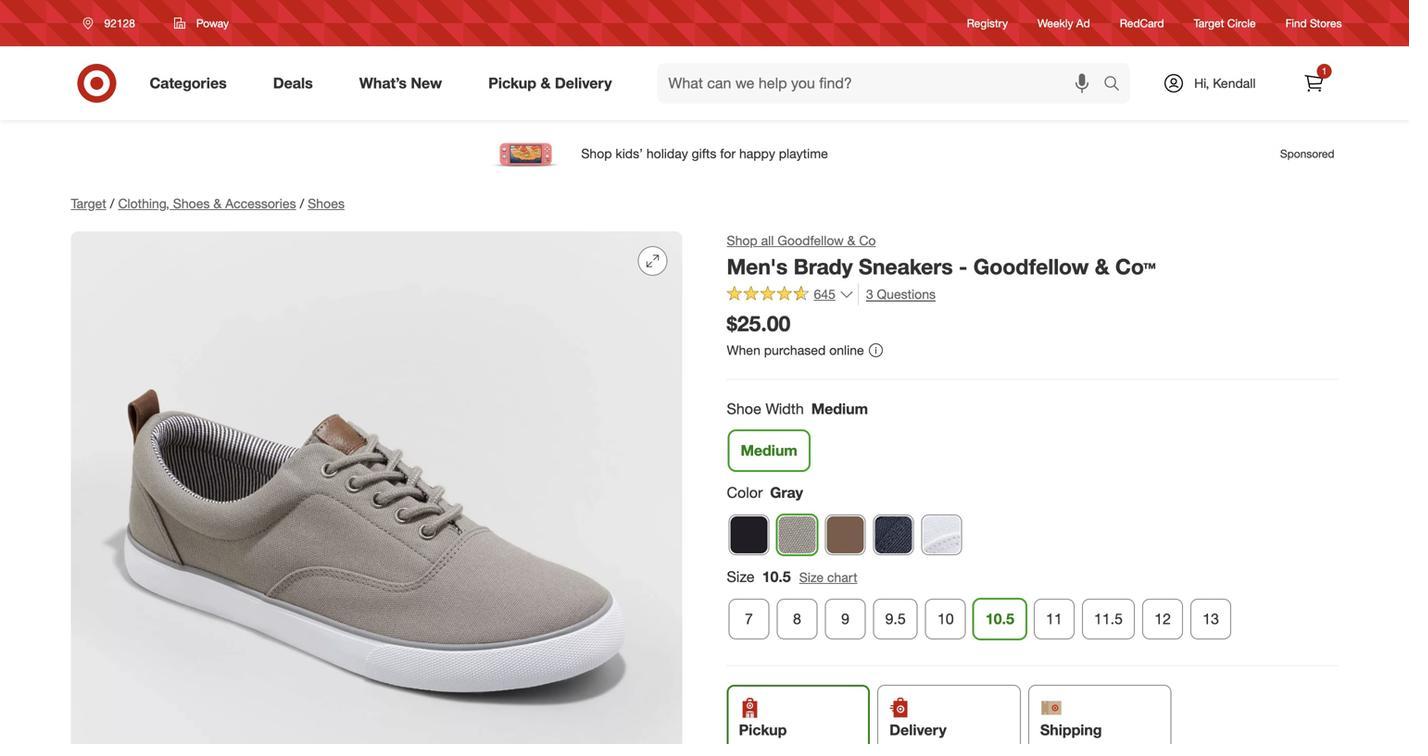 Task type: locate. For each thing, give the bounding box(es) containing it.
hi,
[[1194, 75, 1209, 91]]

11.5
[[1094, 611, 1123, 629]]

1 vertical spatial pickup
[[739, 722, 787, 740]]

medium inside 'medium' link
[[741, 442, 798, 460]]

brady
[[794, 254, 853, 280]]

size left the chart
[[799, 570, 824, 586]]

0 horizontal spatial shoes
[[173, 195, 210, 212]]

when
[[727, 342, 761, 358]]

chart
[[827, 570, 857, 586]]

questions
[[877, 286, 936, 303]]

pickup button
[[727, 686, 870, 745]]

goodfellow
[[777, 233, 844, 249], [973, 254, 1089, 280]]

target left clothing,
[[71, 195, 106, 212]]

1 group from the top
[[725, 399, 1338, 479]]

1 horizontal spatial pickup
[[739, 722, 787, 740]]

0 vertical spatial delivery
[[555, 74, 612, 92]]

2 group from the top
[[725, 567, 1338, 648]]

1 shoes from the left
[[173, 195, 210, 212]]

0 horizontal spatial goodfellow
[[777, 233, 844, 249]]

10 link
[[925, 599, 966, 640]]

medium
[[811, 400, 868, 418], [741, 442, 798, 460]]

pickup inside button
[[739, 722, 787, 740]]

1 vertical spatial target
[[71, 195, 106, 212]]

gray
[[770, 484, 803, 502]]

medium right width
[[811, 400, 868, 418]]

7
[[745, 611, 753, 629]]

size down the black icon
[[727, 568, 755, 587]]

accessories
[[225, 195, 296, 212]]

-
[[959, 254, 968, 280]]

registry link
[[967, 15, 1008, 31]]

size 10.5 size chart
[[727, 568, 857, 587]]

white image
[[922, 516, 961, 555]]

9.5
[[885, 611, 906, 629]]

/ right "target" link
[[110, 195, 114, 212]]

&
[[541, 74, 551, 92], [213, 195, 222, 212], [847, 233, 856, 249], [1095, 254, 1109, 280]]

1 vertical spatial group
[[725, 567, 1338, 648]]

weekly ad
[[1038, 16, 1090, 30]]

0 vertical spatial medium
[[811, 400, 868, 418]]

3 questions link
[[858, 284, 936, 305]]

1 horizontal spatial target
[[1194, 16, 1224, 30]]

0 vertical spatial group
[[725, 399, 1338, 479]]

1 horizontal spatial goodfellow
[[973, 254, 1089, 280]]

3
[[866, 286, 873, 303]]

delivery inside button
[[890, 722, 947, 740]]

0 vertical spatial goodfellow
[[777, 233, 844, 249]]

11
[[1046, 611, 1062, 629]]

0 horizontal spatial 10.5
[[762, 568, 791, 587]]

all
[[761, 233, 774, 249]]

What can we help you find? suggestions appear below search field
[[657, 63, 1108, 104]]

poway button
[[162, 6, 241, 40]]

shoes
[[173, 195, 210, 212], [308, 195, 345, 212]]

0 horizontal spatial medium
[[741, 442, 798, 460]]

deals
[[273, 74, 313, 92]]

0 horizontal spatial size
[[727, 568, 755, 587]]

11.5 link
[[1082, 599, 1135, 640]]

search button
[[1095, 63, 1140, 107]]

0 horizontal spatial target
[[71, 195, 106, 212]]

ad
[[1076, 16, 1090, 30]]

group containing size
[[725, 567, 1338, 648]]

10.5 down gray icon
[[762, 568, 791, 587]]

group
[[725, 399, 1338, 479], [725, 567, 1338, 648]]

0 vertical spatial pickup
[[488, 74, 536, 92]]

shoes right accessories
[[308, 195, 345, 212]]

group containing shoe width
[[725, 399, 1338, 479]]

target
[[1194, 16, 1224, 30], [71, 195, 106, 212]]

1 vertical spatial medium
[[741, 442, 798, 460]]

find stores
[[1286, 16, 1342, 30]]

search
[[1095, 76, 1140, 94]]

clothing,
[[118, 195, 169, 212]]

1 vertical spatial delivery
[[890, 722, 947, 740]]

pickup for pickup
[[739, 722, 787, 740]]

size
[[727, 568, 755, 587], [799, 570, 824, 586]]

0 horizontal spatial pickup
[[488, 74, 536, 92]]

1 link
[[1294, 63, 1335, 104]]

9.5 link
[[873, 599, 918, 640]]

1 horizontal spatial size
[[799, 570, 824, 586]]

gray image
[[778, 516, 817, 555]]

1 vertical spatial 10.5
[[986, 611, 1014, 629]]

online
[[829, 342, 864, 358]]

1 horizontal spatial medium
[[811, 400, 868, 418]]

1 vertical spatial goodfellow
[[973, 254, 1089, 280]]

find stores link
[[1286, 15, 1342, 31]]

when purchased online
[[727, 342, 864, 358]]

target circle link
[[1194, 15, 1256, 31]]

12 link
[[1142, 599, 1183, 640]]

2 shoes from the left
[[308, 195, 345, 212]]

/ left shoes link
[[300, 195, 304, 212]]

medium up color gray
[[741, 442, 798, 460]]

advertisement region
[[56, 132, 1353, 176]]

pickup for pickup & delivery
[[488, 74, 536, 92]]

1 horizontal spatial /
[[300, 195, 304, 212]]

what's new
[[359, 74, 442, 92]]

target left circle
[[1194, 16, 1224, 30]]

shoe
[[727, 400, 761, 418]]

10.5 right 10
[[986, 611, 1014, 629]]

0 vertical spatial target
[[1194, 16, 1224, 30]]

0 horizontal spatial delivery
[[555, 74, 612, 92]]

delivery
[[555, 74, 612, 92], [890, 722, 947, 740]]

1 horizontal spatial shoes
[[308, 195, 345, 212]]

size chart button
[[798, 568, 858, 588]]

2 / from the left
[[300, 195, 304, 212]]

0 horizontal spatial /
[[110, 195, 114, 212]]

goodfellow up brady
[[777, 233, 844, 249]]

goodfellow right -
[[973, 254, 1089, 280]]

1 horizontal spatial delivery
[[890, 722, 947, 740]]

shoes right clothing,
[[173, 195, 210, 212]]

categories
[[150, 74, 227, 92]]

/
[[110, 195, 114, 212], [300, 195, 304, 212]]

deals link
[[257, 63, 336, 104]]



Task type: vqa. For each thing, say whether or not it's contained in the screenshot.
"8"
yes



Task type: describe. For each thing, give the bounding box(es) containing it.
13 link
[[1191, 599, 1231, 640]]

what's
[[359, 74, 407, 92]]

new
[[411, 74, 442, 92]]

9 link
[[825, 599, 866, 640]]

shipping
[[1040, 722, 1102, 740]]

clothing, shoes & accessories link
[[118, 195, 296, 212]]

0 vertical spatial 10.5
[[762, 568, 791, 587]]

10.5 link
[[973, 599, 1026, 640]]

delivery button
[[878, 686, 1021, 745]]

redcard link
[[1120, 15, 1164, 31]]

find
[[1286, 16, 1307, 30]]

purchased
[[764, 342, 826, 358]]

target circle
[[1194, 16, 1256, 30]]

10
[[937, 611, 954, 629]]

92128 button
[[71, 6, 155, 40]]

645 link
[[727, 284, 854, 307]]

13
[[1203, 611, 1219, 629]]

$25.00
[[727, 311, 791, 337]]

size inside size 10.5 size chart
[[799, 570, 824, 586]]

3 questions
[[866, 286, 936, 303]]

redcard
[[1120, 16, 1164, 30]]

8
[[793, 611, 801, 629]]

what's new link
[[343, 63, 465, 104]]

1 horizontal spatial 10.5
[[986, 611, 1014, 629]]

weekly
[[1038, 16, 1073, 30]]

1 / from the left
[[110, 195, 114, 212]]

shoe width medium
[[727, 400, 868, 418]]

medium link
[[729, 431, 810, 472]]

men's brady sneakers - goodfellow & co™, 1 of 10 image
[[71, 232, 682, 745]]

shipping button
[[1028, 686, 1172, 745]]

weekly ad link
[[1038, 15, 1090, 31]]

light brown image
[[826, 516, 865, 555]]

target / clothing, shoes & accessories / shoes
[[71, 195, 345, 212]]

co
[[859, 233, 876, 249]]

shop all goodfellow & co men's brady sneakers - goodfellow & co™
[[727, 233, 1156, 280]]

kendall
[[1213, 75, 1256, 91]]

pickup & delivery
[[488, 74, 612, 92]]

hi, kendall
[[1194, 75, 1256, 91]]

12
[[1154, 611, 1171, 629]]

categories link
[[134, 63, 250, 104]]

poway
[[196, 16, 229, 30]]

target link
[[71, 195, 106, 212]]

target for target circle
[[1194, 16, 1224, 30]]

shoes link
[[308, 195, 345, 212]]

registry
[[967, 16, 1008, 30]]

11 link
[[1034, 599, 1075, 640]]

9
[[841, 611, 850, 629]]

stores
[[1310, 16, 1342, 30]]

black image
[[730, 516, 769, 555]]

8 link
[[777, 599, 818, 640]]

co™
[[1115, 254, 1156, 280]]

circle
[[1227, 16, 1256, 30]]

color gray
[[727, 484, 803, 502]]

7 link
[[729, 599, 769, 640]]

pickup & delivery link
[[473, 63, 635, 104]]

men's
[[727, 254, 788, 280]]

shop
[[727, 233, 758, 249]]

navy image
[[874, 516, 913, 555]]

645
[[814, 286, 836, 303]]

sneakers
[[859, 254, 953, 280]]

92128
[[104, 16, 135, 30]]

width
[[766, 400, 804, 418]]

color
[[727, 484, 763, 502]]

target for target / clothing, shoes & accessories / shoes
[[71, 195, 106, 212]]

1
[[1322, 65, 1327, 77]]



